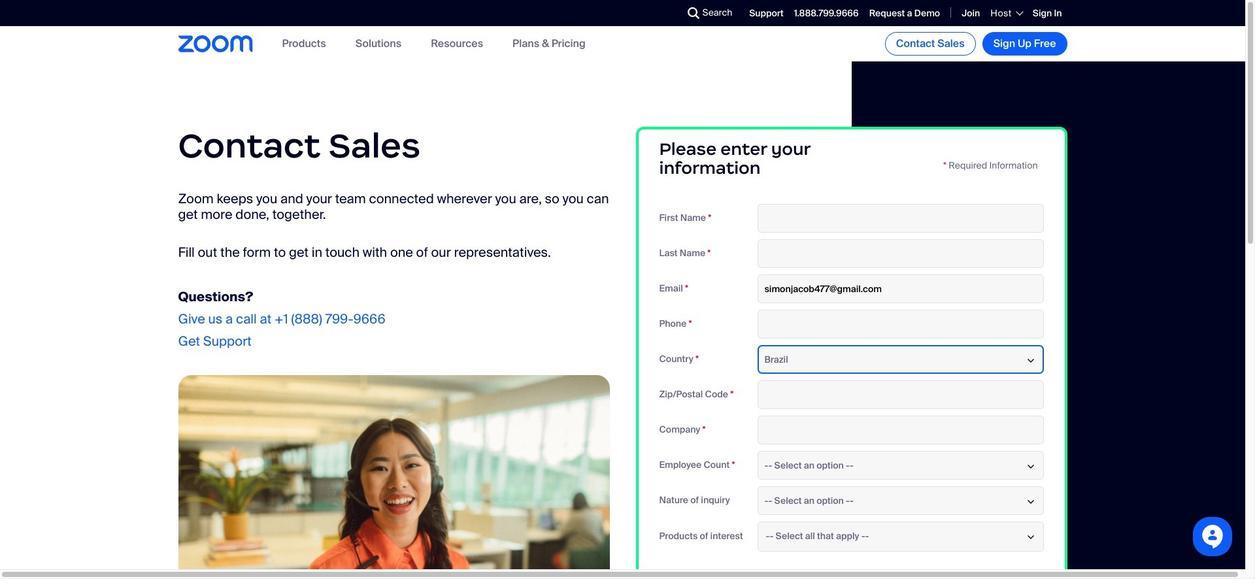 Task type: vqa. For each thing, say whether or not it's contained in the screenshot.
text field
yes



Task type: locate. For each thing, give the bounding box(es) containing it.
None search field
[[640, 3, 691, 24]]

None text field
[[757, 204, 1044, 232], [757, 239, 1044, 268], [757, 310, 1044, 338], [757, 204, 1044, 232], [757, 239, 1044, 268], [757, 310, 1044, 338]]

customer support agent image
[[178, 375, 610, 579]]

None text field
[[757, 380, 1044, 409], [757, 415, 1044, 444], [757, 380, 1044, 409], [757, 415, 1044, 444]]

email@yourcompany.com text field
[[757, 274, 1044, 303]]

search image
[[687, 7, 699, 19], [687, 7, 699, 19]]



Task type: describe. For each thing, give the bounding box(es) containing it.
zoom logo image
[[178, 35, 253, 52]]



